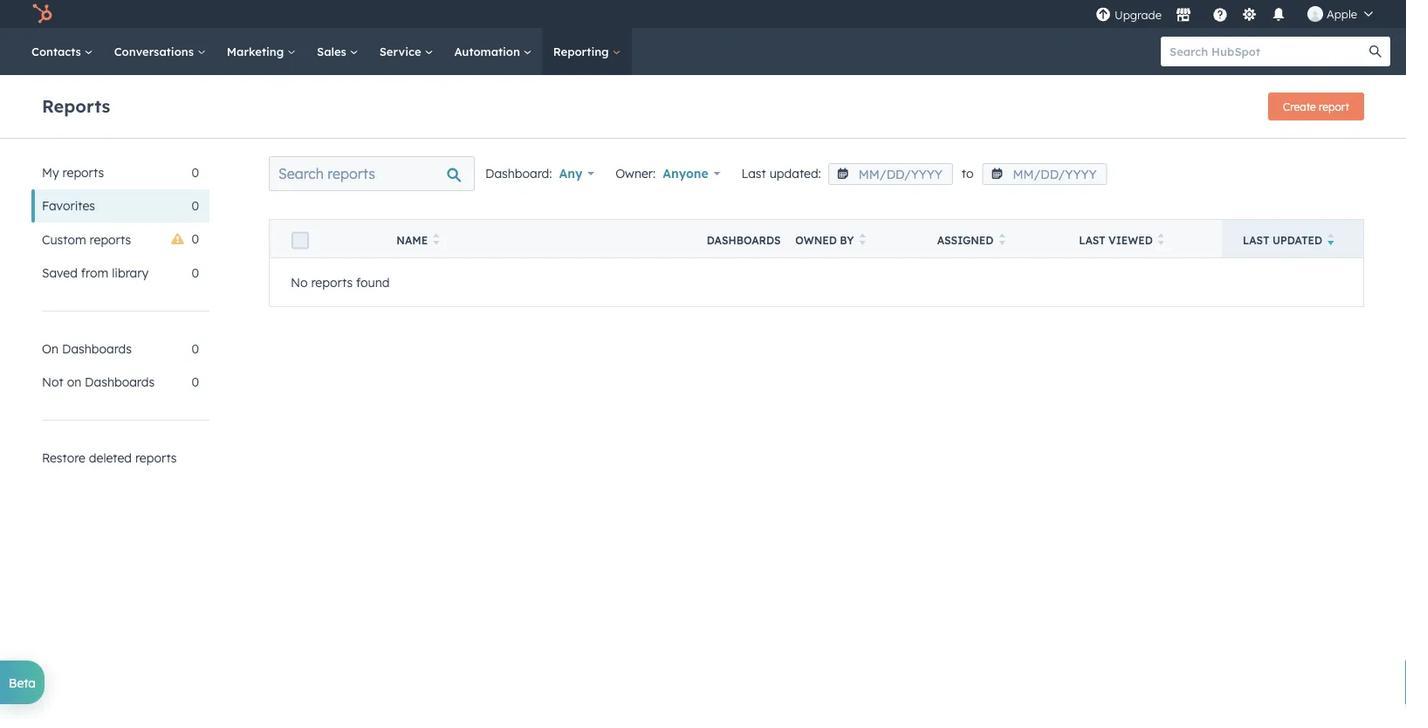 Task type: locate. For each thing, give the bounding box(es) containing it.
last
[[742, 166, 766, 181], [1079, 234, 1106, 247], [1243, 234, 1270, 247]]

0 horizontal spatial last
[[742, 166, 766, 181]]

2 press to sort. image from the left
[[1158, 233, 1165, 245]]

sales link
[[306, 28, 369, 75]]

press to sort. image
[[433, 233, 440, 245], [859, 233, 866, 245]]

automation link
[[444, 28, 543, 75]]

last updated:
[[742, 166, 821, 181]]

1 press to sort. image from the left
[[433, 233, 440, 245]]

press to sort. image
[[999, 233, 1006, 245], [1158, 233, 1165, 245]]

press to sort. element inside assigned button
[[999, 233, 1006, 248]]

no reports found
[[291, 275, 390, 290]]

service
[[379, 44, 425, 58]]

press to sort. element inside name button
[[433, 233, 440, 248]]

press to sort. element right name
[[433, 233, 440, 248]]

owner:
[[616, 166, 656, 181]]

updated
[[1273, 234, 1323, 247]]

press to sort. image inside assigned button
[[999, 233, 1006, 245]]

dashboards left owned
[[707, 234, 781, 247]]

3 press to sort. element from the left
[[999, 233, 1006, 248]]

press to sort. image inside last viewed 'button'
[[1158, 233, 1165, 245]]

reports
[[63, 165, 104, 180], [90, 232, 131, 247], [311, 275, 353, 290], [135, 450, 177, 466]]

restore deleted reports button
[[31, 442, 210, 475]]

1 horizontal spatial press to sort. image
[[859, 233, 866, 245]]

saved
[[42, 265, 78, 281]]

reports inside button
[[135, 450, 177, 466]]

press to sort. image right viewed
[[1158, 233, 1165, 245]]

2 vertical spatial dashboards
[[85, 375, 155, 390]]

dashboard:
[[485, 166, 552, 181]]

dashboards right on
[[85, 375, 155, 390]]

1 horizontal spatial last
[[1079, 234, 1106, 247]]

sales
[[317, 44, 350, 58]]

reports right deleted
[[135, 450, 177, 466]]

reports right no
[[311, 275, 353, 290]]

4 press to sort. element from the left
[[1158, 233, 1165, 248]]

name
[[397, 234, 428, 247]]

on
[[67, 375, 81, 390]]

Search HubSpot search field
[[1161, 37, 1375, 66]]

6 0 from the top
[[192, 375, 199, 390]]

dashboards up the not on dashboards
[[62, 341, 132, 357]]

custom
[[42, 232, 86, 247]]

press to sort. element right viewed
[[1158, 233, 1165, 248]]

press to sort. image right assigned
[[999, 233, 1006, 245]]

assigned button
[[916, 220, 1058, 258]]

last for last updated:
[[742, 166, 766, 181]]

last left updated
[[1243, 234, 1270, 247]]

press to sort. image for last viewed
[[1158, 233, 1165, 245]]

last updated button
[[1222, 220, 1364, 258]]

0 horizontal spatial press to sort. image
[[433, 233, 440, 245]]

custom reports
[[42, 232, 131, 247]]

dashboards
[[707, 234, 781, 247], [62, 341, 132, 357], [85, 375, 155, 390]]

0 vertical spatial dashboards
[[707, 234, 781, 247]]

last inside button
[[1243, 234, 1270, 247]]

restore
[[42, 450, 86, 466]]

2 press to sort. element from the left
[[859, 233, 866, 248]]

press to sort. image right by
[[859, 233, 866, 245]]

create
[[1283, 100, 1316, 113]]

reports up 'saved from library'
[[90, 232, 131, 247]]

press to sort. image inside owned by button
[[859, 233, 866, 245]]

press to sort. image for assigned
[[999, 233, 1006, 245]]

contacts
[[31, 44, 84, 58]]

found
[[356, 275, 390, 290]]

press to sort. element
[[433, 233, 440, 248], [859, 233, 866, 248], [999, 233, 1006, 248], [1158, 233, 1165, 248]]

service link
[[369, 28, 444, 75]]

1 horizontal spatial press to sort. image
[[1158, 233, 1165, 245]]

0 for my reports
[[192, 165, 199, 180]]

hubspot link
[[21, 3, 65, 24]]

reports for no
[[311, 275, 353, 290]]

2 press to sort. image from the left
[[859, 233, 866, 245]]

marketing
[[227, 44, 287, 58]]

notifications button
[[1264, 0, 1294, 28]]

0 horizontal spatial press to sort. image
[[999, 233, 1006, 245]]

press to sort. element inside owned by button
[[859, 233, 866, 248]]

my
[[42, 165, 59, 180]]

search image
[[1370, 45, 1382, 58]]

2 horizontal spatial last
[[1243, 234, 1270, 247]]

press to sort. element inside last viewed 'button'
[[1158, 233, 1165, 248]]

deleted
[[89, 450, 132, 466]]

reporting link
[[543, 28, 632, 75]]

4 0 from the top
[[192, 265, 199, 281]]

search button
[[1361, 37, 1391, 66]]

1 press to sort. image from the left
[[999, 233, 1006, 245]]

marketplaces button
[[1165, 0, 1202, 28]]

last viewed
[[1079, 234, 1153, 247]]

2 0 from the top
[[192, 198, 199, 213]]

5 0 from the top
[[192, 341, 199, 357]]

press to sort. image inside name button
[[433, 233, 440, 245]]

0 for not on dashboards
[[192, 375, 199, 390]]

last inside 'button'
[[1079, 234, 1106, 247]]

last left viewed
[[1079, 234, 1106, 247]]

press to sort. element right by
[[859, 233, 866, 248]]

0 for saved from library
[[192, 265, 199, 281]]

1 0 from the top
[[192, 165, 199, 180]]

automation
[[454, 44, 524, 58]]

press to sort. image right name
[[433, 233, 440, 245]]

not
[[42, 375, 63, 390]]

1 vertical spatial dashboards
[[62, 341, 132, 357]]

last updated
[[1243, 234, 1323, 247]]

MM/DD/YYYY text field
[[982, 163, 1107, 185]]

menu
[[1094, 0, 1385, 28]]

press to sort. element right assigned
[[999, 233, 1006, 248]]

conversations
[[114, 44, 197, 58]]

reports right my
[[63, 165, 104, 180]]

0
[[192, 165, 199, 180], [192, 198, 199, 213], [192, 231, 199, 247], [192, 265, 199, 281], [192, 341, 199, 357], [192, 375, 199, 390]]

1 press to sort. element from the left
[[433, 233, 440, 248]]

name button
[[376, 220, 686, 258]]

last left updated:
[[742, 166, 766, 181]]



Task type: vqa. For each thing, say whether or not it's contained in the screenshot.
the leftmost Press to sort. image
yes



Task type: describe. For each thing, give the bounding box(es) containing it.
library
[[112, 265, 149, 281]]

saved from library
[[42, 265, 149, 281]]

favorites
[[42, 198, 95, 213]]

beta
[[9, 675, 36, 690]]

not on dashboards
[[42, 375, 155, 390]]

my reports
[[42, 165, 104, 180]]

upgrade
[[1115, 8, 1162, 22]]

conversations link
[[104, 28, 216, 75]]

on
[[42, 341, 59, 357]]

apple button
[[1297, 0, 1384, 28]]

restore deleted reports
[[42, 450, 177, 466]]

assigned
[[937, 234, 994, 247]]

MM/DD/YYYY text field
[[828, 163, 953, 185]]

any button
[[559, 161, 595, 186]]

0 for on dashboards
[[192, 341, 199, 357]]

press to sort. element for assigned
[[999, 233, 1006, 248]]

no
[[291, 275, 308, 290]]

reports banner
[[42, 87, 1364, 120]]

0 for favorites
[[192, 198, 199, 213]]

to
[[962, 166, 974, 181]]

reports for my
[[63, 165, 104, 180]]

marketplaces image
[[1176, 8, 1192, 24]]

apple
[[1327, 7, 1357, 21]]

last for last viewed
[[1079, 234, 1106, 247]]

menu containing apple
[[1094, 0, 1385, 28]]

last viewed button
[[1058, 220, 1222, 258]]

press to sort. element for name
[[433, 233, 440, 248]]

settings image
[[1242, 7, 1257, 23]]

viewed
[[1109, 234, 1153, 247]]

Search reports search field
[[269, 156, 475, 191]]

notifications image
[[1271, 8, 1287, 24]]

owned by
[[795, 234, 854, 247]]

help button
[[1206, 0, 1235, 28]]

updated:
[[770, 166, 821, 181]]

reports
[[42, 95, 110, 117]]

report
[[1319, 100, 1350, 113]]

upgrade image
[[1096, 7, 1111, 23]]

press to sort. image for name
[[433, 233, 440, 245]]

hubspot image
[[31, 3, 52, 24]]

create report link
[[1269, 93, 1364, 120]]

anyone
[[663, 166, 709, 181]]

3 0 from the top
[[192, 231, 199, 247]]

marketing link
[[216, 28, 306, 75]]

beta button
[[0, 661, 45, 704]]

on dashboards
[[42, 341, 132, 357]]

press to sort. element for owned by
[[859, 233, 866, 248]]

apple lee image
[[1308, 6, 1323, 22]]

from
[[81, 265, 109, 281]]

settings link
[[1239, 5, 1261, 23]]

any
[[559, 166, 583, 181]]

descending sort. press to sort ascending. image
[[1328, 233, 1334, 245]]

by
[[840, 234, 854, 247]]

anyone button
[[663, 161, 721, 186]]

owned by button
[[775, 220, 916, 258]]

contacts link
[[21, 28, 104, 75]]

last for last updated
[[1243, 234, 1270, 247]]

descending sort. press to sort ascending. element
[[1328, 233, 1334, 248]]

help image
[[1213, 8, 1228, 24]]

reports for custom
[[90, 232, 131, 247]]

press to sort. element for last viewed
[[1158, 233, 1165, 248]]

owned
[[795, 234, 837, 247]]

press to sort. image for owned by
[[859, 233, 866, 245]]

create report
[[1283, 100, 1350, 113]]

reporting
[[553, 44, 612, 58]]



